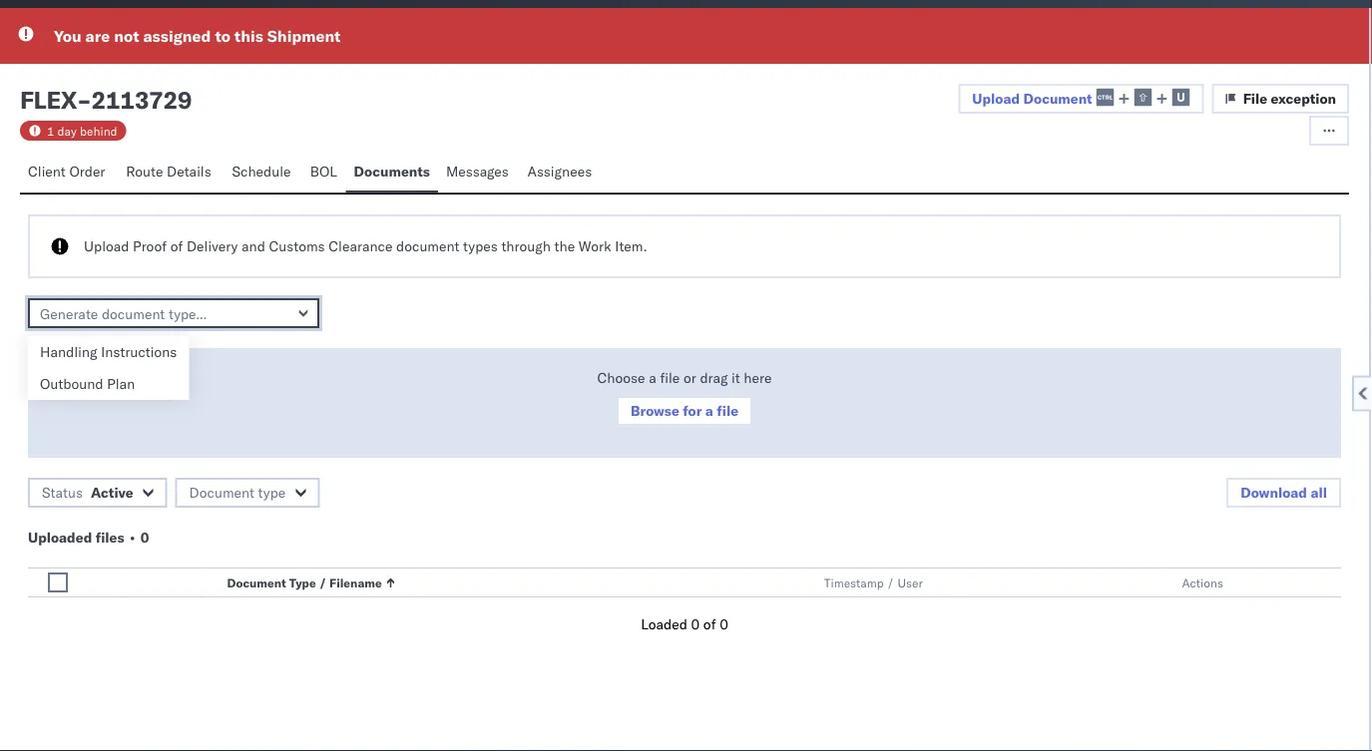 Task type: vqa. For each thing, say whether or not it's contained in the screenshot.
FLEXPORT inside the button
no



Task type: describe. For each thing, give the bounding box(es) containing it.
drag
[[700, 369, 728, 387]]

type
[[258, 484, 286, 502]]

1
[[47, 123, 54, 138]]

the
[[555, 238, 575, 255]]

list box containing handling instructions
[[28, 336, 189, 400]]

work
[[579, 238, 612, 255]]

document for document type / filename
[[227, 576, 286, 591]]

loaded
[[641, 616, 688, 634]]

shipment
[[267, 26, 341, 46]]

document type
[[189, 484, 286, 502]]

day
[[57, 123, 77, 138]]

messages button
[[438, 154, 520, 193]]

uploaded files ∙ 0
[[28, 529, 149, 547]]

behind
[[80, 123, 117, 138]]

item.
[[615, 238, 648, 255]]

you are not assigned to this shipment
[[54, 26, 341, 46]]

assigned
[[143, 26, 211, 46]]

actions
[[1183, 576, 1224, 591]]

loaded 0 of 0
[[641, 616, 729, 634]]

upload document button
[[959, 84, 1205, 114]]

0 for ∙
[[141, 529, 149, 547]]

file exception
[[1244, 90, 1337, 107]]

plan
[[107, 375, 135, 393]]

messages
[[446, 163, 509, 180]]

0 vertical spatial file
[[660, 369, 680, 387]]

download
[[1241, 484, 1308, 502]]

bol
[[310, 163, 337, 180]]

you
[[54, 26, 82, 46]]

0 vertical spatial document
[[1024, 89, 1093, 107]]

all
[[1311, 484, 1328, 502]]

files
[[96, 529, 124, 547]]

to
[[215, 26, 231, 46]]

upload proof of delivery and customs clearance document types through the work item.
[[84, 238, 648, 255]]

outbound
[[40, 375, 103, 393]]

documents button
[[346, 154, 438, 193]]

0 for of
[[720, 616, 729, 634]]

documents
[[354, 163, 430, 180]]

-
[[77, 85, 91, 115]]

document for document type
[[189, 484, 255, 502]]

of for 0
[[704, 616, 716, 634]]

and
[[242, 238, 265, 255]]

download all
[[1241, 484, 1328, 502]]

it
[[732, 369, 741, 387]]

document type button
[[175, 478, 320, 508]]

bol button
[[302, 154, 346, 193]]

exception
[[1272, 90, 1337, 107]]



Task type: locate. For each thing, give the bounding box(es) containing it.
browse for a file
[[631, 402, 739, 420]]

status
[[42, 484, 83, 502]]

types
[[463, 238, 498, 255]]

/ right type
[[319, 576, 327, 591]]

a
[[649, 369, 657, 387], [706, 402, 714, 420]]

client order
[[28, 163, 105, 180]]

client
[[28, 163, 66, 180]]

choose a file or drag it here
[[598, 369, 772, 387]]

1 horizontal spatial of
[[704, 616, 716, 634]]

details
[[167, 163, 211, 180]]

file
[[660, 369, 680, 387], [717, 402, 739, 420]]

1 vertical spatial document
[[189, 484, 255, 502]]

1 vertical spatial file
[[717, 402, 739, 420]]

proof
[[133, 238, 167, 255]]

0 horizontal spatial a
[[649, 369, 657, 387]]

1 horizontal spatial file
[[717, 402, 739, 420]]

of
[[170, 238, 183, 255], [704, 616, 716, 634]]

1 vertical spatial upload
[[84, 238, 129, 255]]

timestamp / user
[[824, 576, 923, 591]]

for
[[683, 402, 702, 420]]

2 vertical spatial document
[[227, 576, 286, 591]]

order
[[69, 163, 105, 180]]

a inside button
[[706, 402, 714, 420]]

1 vertical spatial a
[[706, 402, 714, 420]]

None checkbox
[[48, 573, 68, 593]]

1 horizontal spatial 0
[[691, 616, 700, 634]]

schedule
[[232, 163, 291, 180]]

client order button
[[20, 154, 118, 193]]

1 vertical spatial of
[[704, 616, 716, 634]]

document type / filename
[[227, 576, 382, 591]]

timestamp / user button
[[820, 571, 1143, 591]]

upload for upload document
[[973, 89, 1021, 107]]

0 vertical spatial upload
[[973, 89, 1021, 107]]

/ left the 'user'
[[887, 576, 895, 591]]

file down it at right
[[717, 402, 739, 420]]

1 day behind
[[47, 123, 117, 138]]

2 / from the left
[[887, 576, 895, 591]]

/ inside document type / filename button
[[319, 576, 327, 591]]

/
[[319, 576, 327, 591], [887, 576, 895, 591]]

file inside button
[[717, 402, 739, 420]]

/ inside timestamp / user button
[[887, 576, 895, 591]]

route
[[126, 163, 163, 180]]

1 horizontal spatial /
[[887, 576, 895, 591]]

customs
[[269, 238, 325, 255]]

1 / from the left
[[319, 576, 327, 591]]

are
[[85, 26, 110, 46]]

file left or
[[660, 369, 680, 387]]

0 horizontal spatial file
[[660, 369, 680, 387]]

1 horizontal spatial a
[[706, 402, 714, 420]]

here
[[744, 369, 772, 387]]

filename
[[330, 576, 382, 591]]

or
[[684, 369, 697, 387]]

type
[[289, 576, 316, 591]]

download all button
[[1227, 478, 1342, 508]]

upload inside button
[[973, 89, 1021, 107]]

route details button
[[118, 154, 224, 193]]

a right choose
[[649, 369, 657, 387]]

delivery
[[187, 238, 238, 255]]

user
[[898, 576, 923, 591]]

browse for a file button
[[617, 396, 753, 426]]

browse
[[631, 402, 680, 420]]

0
[[141, 529, 149, 547], [691, 616, 700, 634], [720, 616, 729, 634]]

of right proof
[[170, 238, 183, 255]]

0 horizontal spatial upload
[[84, 238, 129, 255]]

2 horizontal spatial 0
[[720, 616, 729, 634]]

not
[[114, 26, 139, 46]]

of right loaded
[[704, 616, 716, 634]]

active
[[91, 484, 133, 502]]

2113729
[[91, 85, 192, 115]]

handling
[[40, 343, 97, 361]]

clearance
[[329, 238, 393, 255]]

choose
[[598, 369, 646, 387]]

0 vertical spatial of
[[170, 238, 183, 255]]

through
[[502, 238, 551, 255]]

file
[[1244, 90, 1268, 107]]

timestamp
[[824, 576, 884, 591]]

document
[[396, 238, 460, 255]]

0 vertical spatial a
[[649, 369, 657, 387]]

schedule button
[[224, 154, 302, 193]]

list box
[[28, 336, 189, 400]]

instructions
[[101, 343, 177, 361]]

upload document
[[973, 89, 1093, 107]]

Generate document type... text field
[[28, 299, 320, 329]]

uploaded
[[28, 529, 92, 547]]

assignees button
[[520, 154, 604, 193]]

of for proof
[[170, 238, 183, 255]]

document inside button
[[227, 576, 286, 591]]

document
[[1024, 89, 1093, 107], [189, 484, 255, 502], [227, 576, 286, 591]]

0 horizontal spatial of
[[170, 238, 183, 255]]

outbound plan
[[40, 375, 135, 393]]

status active
[[42, 484, 133, 502]]

∙
[[128, 529, 137, 547]]

flex
[[20, 85, 77, 115]]

0 horizontal spatial /
[[319, 576, 327, 591]]

route details
[[126, 163, 211, 180]]

upload for upload proof of delivery and customs clearance document types through the work item.
[[84, 238, 129, 255]]

assignees
[[528, 163, 592, 180]]

flex - 2113729
[[20, 85, 192, 115]]

0 horizontal spatial 0
[[141, 529, 149, 547]]

1 horizontal spatial upload
[[973, 89, 1021, 107]]

a right for
[[706, 402, 714, 420]]

handling instructions
[[40, 343, 177, 361]]

file exception button
[[1213, 84, 1350, 114], [1213, 84, 1350, 114]]

document type / filename button
[[223, 571, 784, 591]]

upload
[[973, 89, 1021, 107], [84, 238, 129, 255]]

this
[[234, 26, 263, 46]]



